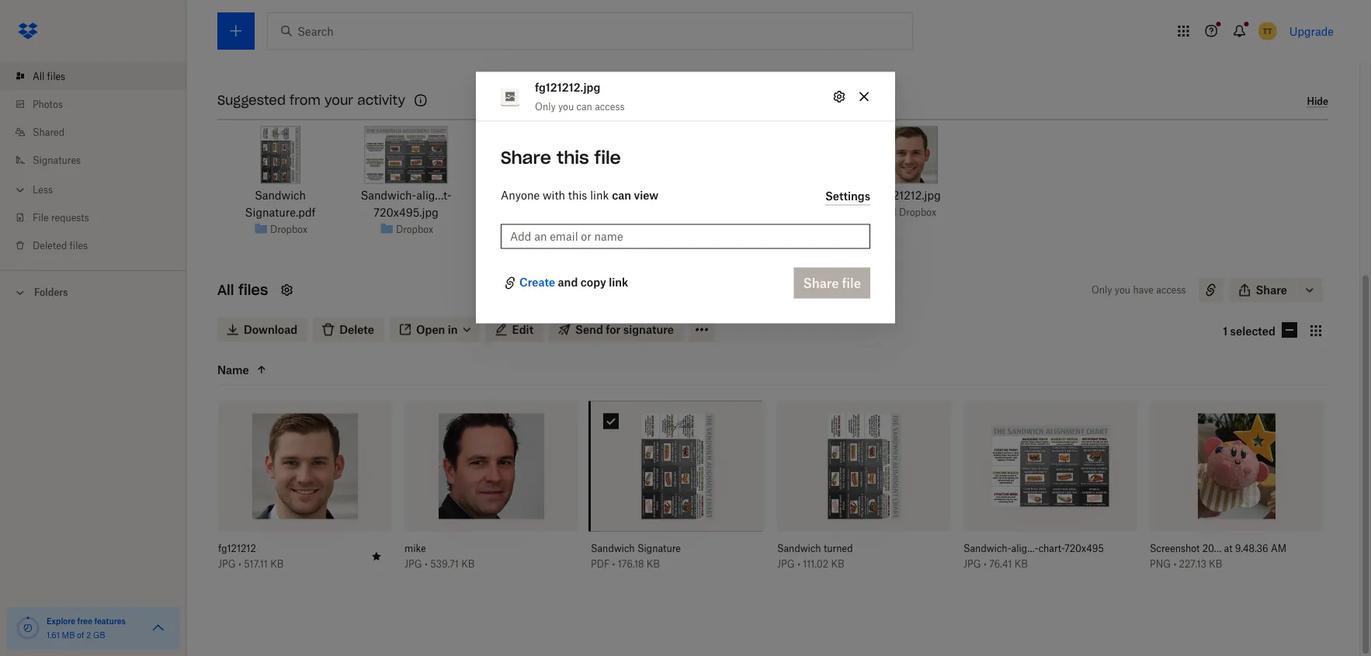 Task type: vqa. For each thing, say whether or not it's contained in the screenshot.
ALL
yes



Task type: locate. For each thing, give the bounding box(es) containing it.
1 horizontal spatial sandwich-
[[964, 543, 1012, 555]]

create
[[520, 276, 556, 289]]

file, screenshot 2023-08-18 at 9.48.36 am.png row
[[1151, 402, 1325, 582]]

mike button
[[405, 543, 545, 555]]

all inside list item
[[33, 70, 45, 82]]

sandwich inside sandwich turned jpg • 111.02 kb
[[778, 543, 822, 555]]

share up anyone
[[501, 146, 552, 168]]

you up share this file
[[559, 101, 574, 113]]

share for share
[[1257, 284, 1288, 297]]

dropbox link for screenshot 20…8.36 am.png
[[522, 222, 559, 237]]

alig…t-
[[417, 189, 452, 202]]

only left have
[[1092, 285, 1113, 296]]

0 horizontal spatial screenshot
[[479, 189, 537, 202]]

png
[[1151, 559, 1172, 571]]

less
[[33, 184, 53, 195]]

1 vertical spatial share
[[1257, 284, 1288, 297]]

1 jpg from the left
[[218, 559, 236, 571]]

0 horizontal spatial all files
[[33, 70, 65, 82]]

1 vertical spatial only
[[1092, 285, 1113, 296]]

• inside sandwich signature pdf • 176.18 kb
[[613, 559, 616, 571]]

screenshot for screenshot 20… at 9.48.36 am png • 227.13 kb
[[1151, 543, 1201, 555]]

have
[[1134, 285, 1154, 296]]

signature.pdf
[[245, 206, 316, 219]]

1 • from the left
[[238, 559, 242, 571]]

link for copy
[[609, 276, 629, 289]]

with
[[543, 189, 566, 202]]

sandwich up signature.pdf
[[255, 189, 306, 202]]

kb down mike button
[[462, 559, 475, 571]]

share up selected
[[1257, 284, 1288, 297]]

sandwich down file
[[604, 189, 656, 202]]

4 kb from the left
[[832, 559, 845, 571]]

0 vertical spatial this
[[557, 146, 589, 168]]

• inside mike jpg • 539.71 kb
[[425, 559, 428, 571]]

•
[[238, 559, 242, 571], [425, 559, 428, 571], [613, 559, 616, 571], [798, 559, 801, 571], [984, 559, 987, 571], [1174, 559, 1177, 571]]

1 vertical spatial all
[[218, 282, 234, 300]]

kb down fg121212 button
[[270, 559, 284, 571]]

2 jpg from the left
[[405, 559, 422, 571]]

227.13
[[1180, 559, 1207, 571]]

fg121212 button
[[218, 543, 358, 555]]

0 vertical spatial sandwich-
[[361, 189, 417, 202]]

1 kb from the left
[[270, 559, 284, 571]]

0 horizontal spatial access
[[595, 101, 625, 113]]

deleted
[[33, 240, 67, 251]]

kb down alig…-
[[1015, 559, 1029, 571]]

3 kb from the left
[[647, 559, 660, 571]]

1 vertical spatial screenshot
[[1151, 543, 1201, 555]]

only inside fg121212.jpg only you can access
[[535, 101, 556, 113]]

and
[[558, 276, 578, 289]]

am
[[1272, 543, 1287, 555]]

0 vertical spatial only
[[535, 101, 556, 113]]

jpg inside sandwich turned jpg • 111.02 kb
[[778, 559, 795, 571]]

1 horizontal spatial share
[[1257, 284, 1288, 297]]

can up share this file
[[577, 101, 593, 113]]

0 vertical spatial you
[[559, 101, 574, 113]]

• right "pdf"
[[613, 559, 616, 571]]

sandwich
[[255, 189, 306, 202], [604, 189, 656, 202], [591, 543, 635, 555], [778, 543, 822, 555]]

this left file
[[557, 146, 589, 168]]

view
[[634, 189, 659, 202]]

sandwich- up 720x495.jpg
[[361, 189, 417, 202]]

files for all files link
[[47, 70, 65, 82]]

6 kb from the left
[[1210, 559, 1223, 571]]

sandwich- inside sandwich-alig…-chart-720x495 jpg • 76.41 kb
[[964, 543, 1012, 555]]

link
[[591, 189, 609, 202], [609, 276, 629, 289]]

3 • from the left
[[613, 559, 616, 571]]

can left view
[[612, 189, 632, 202]]

539.71
[[431, 559, 459, 571]]

sandwich- up "76.41"
[[964, 543, 1012, 555]]

deleted files link
[[12, 232, 186, 259]]

shared link
[[12, 118, 186, 146]]

file, sandwich-alignment-chart-720x495.jpg row
[[964, 402, 1138, 582]]

kb down turned
[[832, 559, 845, 571]]

files for deleted files link
[[70, 240, 88, 251]]

1 horizontal spatial files
[[70, 240, 88, 251]]

access
[[595, 101, 625, 113], [1157, 285, 1187, 296]]

only
[[535, 101, 556, 113], [1092, 285, 1113, 296]]

dropbox down fg121212.jpg link
[[900, 207, 937, 218]]

• left 539.71
[[425, 559, 428, 571]]

1 vertical spatial access
[[1157, 285, 1187, 296]]

• right png
[[1174, 559, 1177, 571]]

0 vertical spatial fg121212.jpg
[[535, 81, 601, 94]]

0 vertical spatial can
[[577, 101, 593, 113]]

dropbox link for sandwich-alig…t- 720x495.jpg
[[396, 222, 434, 237]]

4 jpg from the left
[[964, 559, 982, 571]]

activity
[[358, 93, 406, 109]]

1 vertical spatial link
[[609, 276, 629, 289]]

share inside button
[[1257, 284, 1288, 297]]

link right copy
[[609, 276, 629, 289]]

jpg inside sandwich-alig…-chart-720x495 jpg • 76.41 kb
[[964, 559, 982, 571]]

• down fg121212
[[238, 559, 242, 571]]

kb inside screenshot 20… at 9.48.36 am png • 227.13 kb
[[1210, 559, 1223, 571]]

dropbox down 720x495.jpg
[[396, 224, 434, 235]]

am.png
[[512, 206, 553, 219]]

sandwich-alig…t- 720x495.jpg
[[361, 189, 452, 219]]

dropbox link down 720x495.jpg
[[396, 222, 434, 237]]

5 • from the left
[[984, 559, 987, 571]]

1 horizontal spatial all
[[218, 282, 234, 300]]

screenshot inside screenshot 20… at 9.48.36 am png • 227.13 kb
[[1151, 543, 1201, 555]]

can
[[577, 101, 593, 113], [612, 189, 632, 202]]

less image
[[12, 182, 28, 198]]

screenshot up png
[[1151, 543, 1201, 555]]

kb inside sandwich turned jpg • 111.02 kb
[[832, 559, 845, 571]]

dropbox link
[[900, 205, 937, 220], [270, 222, 308, 237], [396, 222, 434, 237], [522, 222, 559, 237]]

0 vertical spatial files
[[47, 70, 65, 82]]

sandwich turned jpg • 111.02 kb
[[778, 543, 853, 571]]

jpg down mike
[[405, 559, 422, 571]]

access up file
[[595, 101, 625, 113]]

0 horizontal spatial fg121212.jpg
[[535, 81, 601, 94]]

2 vertical spatial files
[[238, 282, 268, 300]]

fg121212.jpg
[[535, 81, 601, 94], [878, 189, 941, 202]]

0 vertical spatial all files
[[33, 70, 65, 82]]

screenshot inside screenshot 20…8.36 am.png
[[479, 189, 537, 202]]

dropbox link down am.png
[[522, 222, 559, 237]]

all
[[33, 70, 45, 82], [218, 282, 234, 300]]

name button
[[218, 361, 348, 380]]

0 horizontal spatial only
[[535, 101, 556, 113]]

dropbox down am.png
[[522, 224, 559, 235]]

dropbox link for fg121212.jpg
[[900, 205, 937, 220]]

this right with
[[569, 189, 588, 202]]

1 vertical spatial files
[[70, 240, 88, 251]]

screenshot for screenshot 20…8.36 am.png
[[479, 189, 537, 202]]

share for share this file
[[501, 146, 552, 168]]

turned.jpg
[[659, 189, 712, 202]]

0 horizontal spatial share
[[501, 146, 552, 168]]

0 horizontal spatial you
[[559, 101, 574, 113]]

mb
[[62, 630, 75, 640]]

jpg down fg121212
[[218, 559, 236, 571]]

sharing modal dialog
[[476, 72, 896, 448]]

screenshot up am.png
[[479, 189, 537, 202]]

6 • from the left
[[1174, 559, 1177, 571]]

0 vertical spatial access
[[595, 101, 625, 113]]

0 vertical spatial share
[[501, 146, 552, 168]]

you inside fg121212.jpg only you can access
[[559, 101, 574, 113]]

share
[[501, 146, 552, 168], [1257, 284, 1288, 297]]

access right have
[[1157, 285, 1187, 296]]

only up /screenshot 2023-08-18 at 9.48.36 am.png image
[[535, 101, 556, 113]]

1 vertical spatial all files
[[218, 282, 268, 300]]

at
[[1225, 543, 1233, 555]]

fg121212.jpg inside fg121212.jpg only you can access
[[535, 81, 601, 94]]

dropbox for fg121212.jpg
[[900, 207, 937, 218]]

0 vertical spatial screenshot
[[479, 189, 537, 202]]

jpg left "76.41"
[[964, 559, 982, 571]]

create link
[[520, 274, 556, 292]]

suggested from your activity
[[218, 93, 406, 109]]

0 vertical spatial all
[[33, 70, 45, 82]]

only you have access
[[1092, 285, 1187, 296]]

1 horizontal spatial you
[[1115, 285, 1131, 296]]

sandwich up 111.02
[[778, 543, 822, 555]]

sandwich-
[[361, 189, 417, 202], [964, 543, 1012, 555]]

sandwich signature.pdf link
[[224, 187, 337, 221]]

2 kb from the left
[[462, 559, 475, 571]]

kb inside fg121212 jpg • 517.11 kb
[[270, 559, 284, 571]]

fg121212.jpg only you can access
[[535, 81, 625, 113]]

fg121212.jpg up share this file
[[535, 81, 601, 94]]

sandwich signature.pdf
[[245, 189, 316, 219]]

alig…-
[[1012, 543, 1039, 555]]

/sandwich alignment chart 720x495.jpg image
[[365, 127, 448, 184]]

• left 111.02
[[798, 559, 801, 571]]

kb down signature
[[647, 559, 660, 571]]

list
[[0, 53, 186, 270]]

720x495
[[1065, 543, 1105, 555]]

sandwich inside sandwich signature pdf • 176.18 kb
[[591, 543, 635, 555]]

sandwich- inside sandwich-alig…t- 720x495.jpg
[[361, 189, 417, 202]]

1 vertical spatial can
[[612, 189, 632, 202]]

you left have
[[1115, 285, 1131, 296]]

jpg
[[218, 559, 236, 571], [405, 559, 422, 571], [778, 559, 795, 571], [964, 559, 982, 571]]

name
[[218, 364, 249, 377]]

dropbox image
[[12, 16, 44, 47]]

1 vertical spatial sandwich-
[[964, 543, 1012, 555]]

dropbox link down signature.pdf
[[270, 222, 308, 237]]

1 vertical spatial fg121212.jpg
[[878, 189, 941, 202]]

link right 20…8.36
[[591, 189, 609, 202]]

Add an email or name text field
[[510, 228, 862, 245]]

4 • from the left
[[798, 559, 801, 571]]

folders
[[34, 287, 68, 298]]

/screenshot 2023-08-18 at 9.48.36 am.png image
[[511, 127, 554, 184]]

files
[[47, 70, 65, 82], [70, 240, 88, 251], [238, 282, 268, 300]]

dropbox for sandwich-alig…t- 720x495.jpg
[[396, 224, 434, 235]]

files inside list item
[[47, 70, 65, 82]]

dropbox link down fg121212.jpg link
[[900, 205, 937, 220]]

0 horizontal spatial all
[[33, 70, 45, 82]]

mike
[[405, 543, 426, 555]]

kb down the 20… on the bottom right of page
[[1210, 559, 1223, 571]]

jpg inside mike jpg • 539.71 kb
[[405, 559, 422, 571]]

folders button
[[0, 280, 186, 303]]

3 jpg from the left
[[778, 559, 795, 571]]

sandwich inside sandwich signature.pdf
[[255, 189, 306, 202]]

sandwich-alig…-chart-720x495 button
[[964, 543, 1105, 555]]

signatures link
[[12, 146, 186, 174]]

0 horizontal spatial can
[[577, 101, 593, 113]]

jpg left 111.02
[[778, 559, 795, 571]]

settings
[[826, 189, 871, 202]]

0 vertical spatial link
[[591, 189, 609, 202]]

• left "76.41"
[[984, 559, 987, 571]]

quota usage element
[[16, 616, 40, 641]]

file, sandwich turned.jpg row
[[778, 402, 952, 582]]

fg121212.jpg down /fg121212.jpg image
[[878, 189, 941, 202]]

1 horizontal spatial fg121212.jpg
[[878, 189, 941, 202]]

share inside sharing modal dialog
[[501, 146, 552, 168]]

sandwich turned button
[[778, 543, 917, 555]]

sandwich up "pdf"
[[591, 543, 635, 555]]

720x495.jpg
[[374, 206, 439, 219]]

0 horizontal spatial files
[[47, 70, 65, 82]]

2 horizontal spatial files
[[238, 282, 268, 300]]

1 horizontal spatial screenshot
[[1151, 543, 1201, 555]]

2 • from the left
[[425, 559, 428, 571]]

sandwich turned.jpg link
[[604, 187, 712, 204]]

dropbox
[[900, 207, 937, 218], [270, 224, 308, 235], [396, 224, 434, 235], [522, 224, 559, 235]]

fg121212.jpg for fg121212.jpg only you can access
[[535, 81, 601, 94]]

dropbox down signature.pdf
[[270, 224, 308, 235]]

0 horizontal spatial sandwich-
[[361, 189, 417, 202]]

5 kb from the left
[[1015, 559, 1029, 571]]

• inside sandwich-alig…-chart-720x495 jpg • 76.41 kb
[[984, 559, 987, 571]]



Task type: describe. For each thing, give the bounding box(es) containing it.
can inside fg121212.jpg only you can access
[[577, 101, 593, 113]]

access inside fg121212.jpg only you can access
[[595, 101, 625, 113]]

list containing all files
[[0, 53, 186, 270]]

kb inside mike jpg • 539.71 kb
[[462, 559, 475, 571]]

copy
[[581, 276, 607, 289]]

sandwich signature pdf • 176.18 kb
[[591, 543, 681, 571]]

file requests
[[33, 212, 89, 223]]

screenshot 20… at 9.48.36 am png • 227.13 kb
[[1151, 543, 1287, 571]]

explore free features 1.61 mb of 2 gb
[[47, 616, 126, 640]]

file requests link
[[12, 204, 186, 232]]

from
[[290, 93, 321, 109]]

kb inside sandwich-alig…-chart-720x495 jpg • 76.41 kb
[[1015, 559, 1029, 571]]

1 vertical spatial you
[[1115, 285, 1131, 296]]

1
[[1224, 325, 1228, 338]]

9.48.36
[[1236, 543, 1269, 555]]

upgrade link
[[1290, 24, 1335, 38]]

photos
[[33, 98, 63, 110]]

fg121212 jpg • 517.11 kb
[[218, 543, 284, 571]]

76.41
[[990, 559, 1013, 571]]

screenshot 20… at 9.48.36 am button
[[1151, 543, 1290, 555]]

gb
[[93, 630, 105, 640]]

kb inside sandwich signature pdf • 176.18 kb
[[647, 559, 660, 571]]

anyone with this link can view
[[501, 189, 659, 202]]

chart-
[[1039, 543, 1065, 555]]

shared
[[33, 126, 64, 138]]

/sandwich signature.pdf image
[[260, 127, 300, 184]]

settings button
[[826, 187, 871, 205]]

mike jpg • 539.71 kb
[[405, 543, 475, 571]]

file, sandwich signature.pdf row
[[591, 402, 765, 582]]

all files inside list item
[[33, 70, 65, 82]]

file, fg121212.jpg row
[[218, 402, 392, 582]]

fg121212
[[218, 543, 256, 555]]

file
[[595, 146, 621, 168]]

screenshot 20…8.36 am.png link
[[476, 187, 588, 221]]

sandwich- for alig…t-
[[361, 189, 417, 202]]

dropbox link for sandwich signature.pdf
[[270, 222, 308, 237]]

1 vertical spatial this
[[569, 189, 588, 202]]

/sandwich turned.jpg image
[[638, 127, 678, 184]]

share this file
[[501, 146, 621, 168]]

sandwich signature button
[[591, 543, 731, 555]]

176.18
[[618, 559, 644, 571]]

suggested
[[218, 93, 286, 109]]

your
[[325, 93, 354, 109]]

• inside sandwich turned jpg • 111.02 kb
[[798, 559, 801, 571]]

1 horizontal spatial only
[[1092, 285, 1113, 296]]

sandwich for sandwich turned.jpg
[[604, 189, 656, 202]]

sandwich for sandwich turned jpg • 111.02 kb
[[778, 543, 822, 555]]

link for this
[[591, 189, 609, 202]]

fg121212.jpg link
[[878, 187, 941, 204]]

/fg121212.jpg image
[[881, 127, 938, 184]]

all files link
[[12, 62, 186, 90]]

jpg inside fg121212 jpg • 517.11 kb
[[218, 559, 236, 571]]

pdf
[[591, 559, 610, 571]]

sandwich- for alig…-
[[964, 543, 1012, 555]]

sandwich-alig…t- 720x495.jpg link
[[350, 187, 463, 221]]

explore
[[47, 616, 76, 626]]

dropbox for sandwich signature.pdf
[[270, 224, 308, 235]]

photos link
[[12, 90, 186, 118]]

signatures
[[33, 154, 81, 166]]

screenshot 20…8.36 am.png
[[479, 189, 585, 219]]

111.02
[[803, 559, 829, 571]]

upgrade
[[1290, 24, 1335, 38]]

free
[[77, 616, 92, 626]]

of
[[77, 630, 84, 640]]

20…8.36
[[540, 189, 585, 202]]

517.11
[[244, 559, 268, 571]]

20…
[[1203, 543, 1222, 555]]

• inside screenshot 20… at 9.48.36 am png • 227.13 kb
[[1174, 559, 1177, 571]]

dropbox for screenshot 20…8.36 am.png
[[522, 224, 559, 235]]

selected
[[1231, 325, 1276, 338]]

share button
[[1230, 278, 1297, 303]]

1 horizontal spatial can
[[612, 189, 632, 202]]

sandwich for sandwich signature.pdf
[[255, 189, 306, 202]]

/mike.jpg image
[[755, 127, 813, 184]]

fg121212.jpg for fg121212.jpg
[[878, 189, 941, 202]]

1 selected
[[1224, 325, 1276, 338]]

all files list item
[[0, 62, 186, 90]]

requests
[[51, 212, 89, 223]]

create and copy link
[[520, 276, 629, 289]]

file
[[33, 212, 49, 223]]

sandwich for sandwich signature pdf • 176.18 kb
[[591, 543, 635, 555]]

1 horizontal spatial access
[[1157, 285, 1187, 296]]

sandwich-alig…-chart-720x495 jpg • 76.41 kb
[[964, 543, 1105, 571]]

deleted files
[[33, 240, 88, 251]]

signature
[[638, 543, 681, 555]]

1 horizontal spatial all files
[[218, 282, 268, 300]]

1.61
[[47, 630, 60, 640]]

file, mike.jpg row
[[405, 402, 579, 582]]

sandwich turned.jpg
[[604, 189, 712, 202]]

features
[[94, 616, 126, 626]]

• inside fg121212 jpg • 517.11 kb
[[238, 559, 242, 571]]

2
[[86, 630, 91, 640]]

anyone
[[501, 189, 540, 202]]



